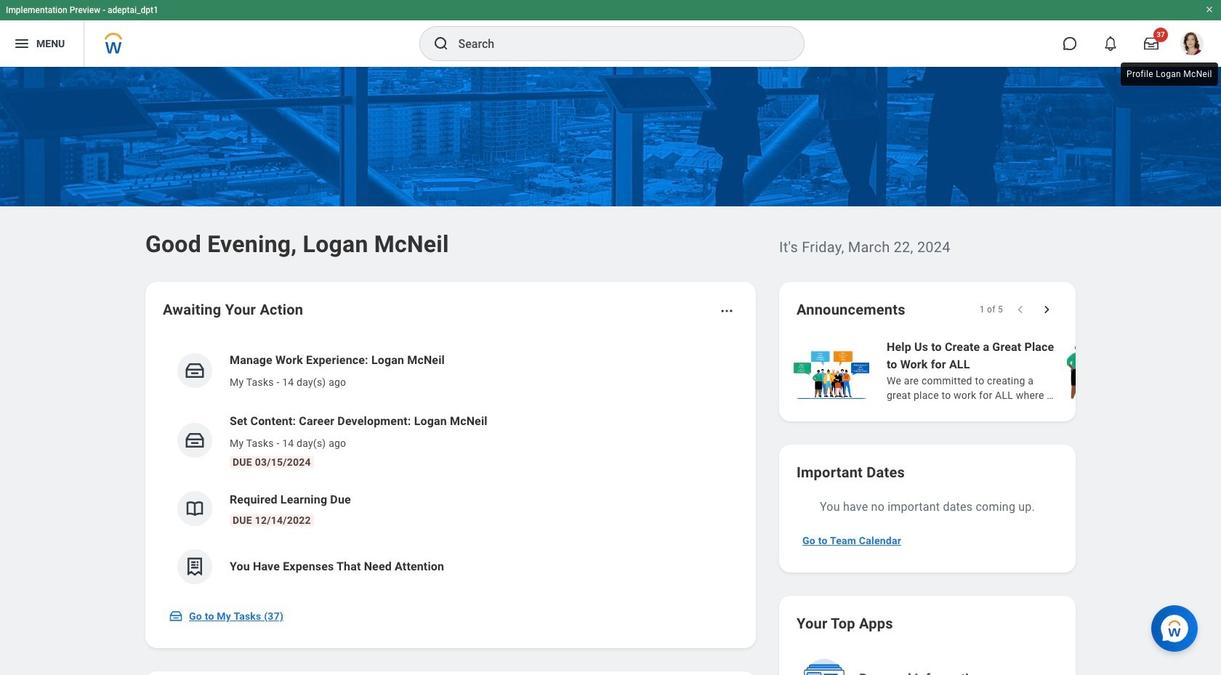Task type: describe. For each thing, give the bounding box(es) containing it.
Search Workday  search field
[[458, 28, 774, 60]]

notifications large image
[[1104, 36, 1118, 51]]

inbox large image
[[1144, 36, 1159, 51]]

0 vertical spatial inbox image
[[184, 360, 206, 382]]

close environment banner image
[[1205, 5, 1214, 14]]

chevron right small image
[[1040, 302, 1054, 317]]

book open image
[[184, 498, 206, 520]]



Task type: vqa. For each thing, say whether or not it's contained in the screenshot.
"banner"
yes



Task type: locate. For each thing, give the bounding box(es) containing it.
dashboard expenses image
[[184, 556, 206, 578]]

related actions image
[[720, 304, 734, 318]]

0 horizontal spatial list
[[163, 340, 739, 596]]

1 horizontal spatial list
[[791, 337, 1221, 404]]

banner
[[0, 0, 1221, 67]]

main content
[[0, 67, 1221, 675]]

profile logan mcneil image
[[1181, 32, 1204, 58]]

2 vertical spatial inbox image
[[169, 609, 183, 624]]

search image
[[432, 35, 450, 52]]

justify image
[[13, 35, 31, 52]]

tooltip
[[1118, 60, 1221, 89]]

chevron left small image
[[1013, 302, 1028, 317]]

status
[[980, 304, 1003, 316]]

list
[[791, 337, 1221, 404], [163, 340, 739, 596]]

1 vertical spatial inbox image
[[184, 430, 206, 451]]

inbox image
[[184, 360, 206, 382], [184, 430, 206, 451], [169, 609, 183, 624]]



